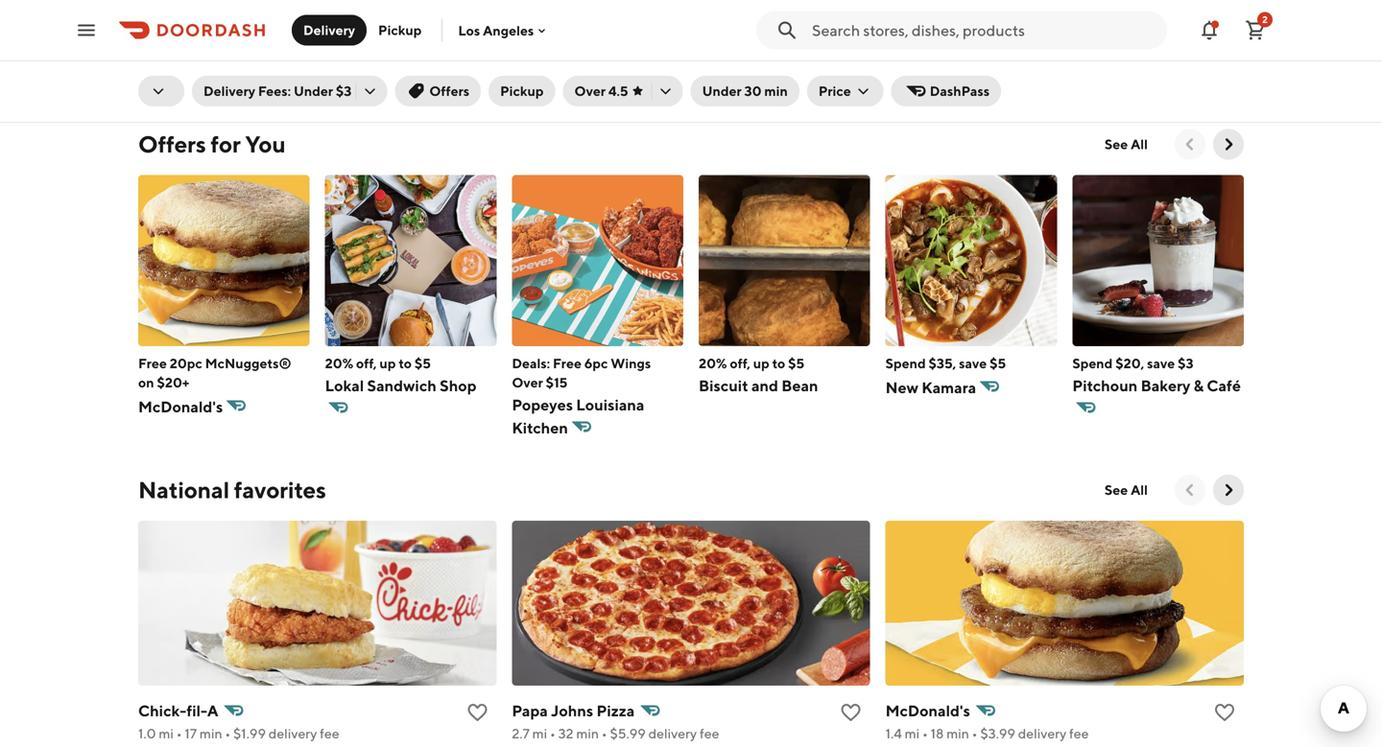 Task type: locate. For each thing, give the bounding box(es) containing it.
1.4 down the
[[138, 56, 155, 72]]

see all link
[[1093, 129, 1160, 160], [1093, 475, 1160, 506]]

dashpass
[[930, 83, 990, 99]]

under right fees: on the top of the page
[[294, 83, 333, 99]]

1 previous button of carousel image from the top
[[1181, 135, 1200, 154]]

1 next button of carousel image from the top
[[1219, 135, 1238, 154]]

1 horizontal spatial pickup button
[[489, 76, 555, 107]]

free up on
[[138, 356, 167, 372]]

under 30 min button
[[691, 76, 799, 107]]

0 horizontal spatial 4.5
[[138, 77, 158, 93]]

$3.99
[[980, 726, 1015, 742]]

offers left for
[[138, 131, 206, 158]]

min right "23"
[[201, 56, 224, 72]]

1 vertical spatial mcdonald's
[[886, 702, 970, 721]]

pickup button down 0.4
[[489, 76, 555, 107]]

biscuit
[[699, 377, 748, 395]]

fee up "under 30 min" on the right of page
[[684, 56, 704, 72]]

click to add this store to your saved list image for korean food house
[[840, 31, 863, 54]]

• left 22
[[553, 56, 559, 72]]

0 vertical spatial pickup
[[378, 22, 422, 38]]

previous button of carousel image
[[1181, 135, 1200, 154], [1181, 481, 1200, 500]]

pickup left los
[[378, 22, 422, 38]]

1 $​0 from the left
[[235, 56, 252, 72]]

0 horizontal spatial up
[[380, 356, 396, 372]]

up up and
[[753, 356, 770, 372]]

1 horizontal spatial over
[[575, 83, 606, 99]]

chick-
[[138, 702, 187, 721]]

deals: free 6pc wings over $15
[[512, 356, 651, 391]]

fee right $1.99
[[320, 726, 339, 742]]

2 save from the left
[[1147, 356, 1175, 372]]

mcdonald's down $20+
[[138, 398, 223, 416]]

1 all from the top
[[1131, 136, 1148, 152]]

1 vertical spatial see all link
[[1093, 475, 1160, 506]]

save right "$35,"
[[959, 356, 987, 372]]

see all link for offers for you
[[1093, 129, 1160, 160]]

delivery right $3.99
[[1018, 726, 1067, 742]]

off,
[[356, 356, 377, 372], [730, 356, 751, 372]]

mi for papa
[[532, 726, 547, 742]]

0 vertical spatial all
[[1131, 136, 1148, 152]]

$5 inside 20% off, up to $5 biscuit and bean
[[788, 356, 805, 372]]

0 vertical spatial delivery
[[303, 22, 355, 38]]

1.4 down "korean"
[[886, 56, 902, 72]]

min
[[201, 56, 224, 72], [579, 56, 602, 72], [949, 56, 971, 72], [764, 83, 788, 99], [200, 726, 222, 742], [576, 726, 599, 742], [947, 726, 969, 742]]

national
[[138, 477, 229, 504]]

4.5 down abc seafood 0.4 mi • 22 min • $​0 delivery fee
[[608, 83, 628, 99]]

2 horizontal spatial $​0
[[982, 56, 1000, 72]]

0 horizontal spatial offers
[[138, 131, 206, 158]]

Store search: begin typing to search for stores available on DoorDash text field
[[812, 20, 1156, 41]]

(54)
[[925, 77, 951, 93]]

offers down los
[[429, 83, 470, 99]]

2 previous button of carousel image from the top
[[1181, 481, 1200, 500]]

0 horizontal spatial mcdonald's
[[138, 398, 223, 416]]

$3 for spend $20, save $3
[[1178, 356, 1194, 372]]

see all link for national favorites
[[1093, 475, 1160, 506]]

spend for new
[[886, 356, 926, 372]]

pickup down 0.4
[[500, 83, 544, 99]]

pickup button
[[367, 15, 433, 46], [489, 76, 555, 107]]

0 horizontal spatial delivery
[[204, 83, 255, 99]]

over
[[575, 83, 606, 99], [512, 375, 543, 391]]

1 horizontal spatial $5
[[788, 356, 805, 372]]

spend
[[886, 356, 926, 372], [1073, 356, 1113, 372]]

lokal
[[325, 377, 364, 395]]

2 button
[[1236, 11, 1275, 49]]

café
[[1207, 377, 1241, 395]]

pitchoun bakery & café
[[1073, 377, 1241, 395]]

1 vertical spatial see
[[1105, 483, 1128, 498]]

1 see all from the top
[[1105, 136, 1148, 152]]

• up (54) at right
[[922, 56, 928, 72]]

pitchoun
[[1073, 377, 1138, 395]]

2 under from the left
[[702, 83, 742, 99]]

1 horizontal spatial off,
[[730, 356, 751, 372]]

delivery inside abc seafood 0.4 mi • 22 min • $​0 delivery fee
[[633, 56, 682, 72]]

save
[[959, 356, 987, 372], [1147, 356, 1175, 372]]

1 vertical spatial offers
[[138, 131, 206, 158]]

mcdonald's up 18
[[886, 702, 970, 721]]

4.5 left (22)
[[138, 77, 158, 93]]

under left 30
[[702, 83, 742, 99]]

1 $5 from the left
[[415, 356, 431, 372]]

2 up from the left
[[753, 356, 770, 372]]

papa
[[512, 702, 548, 721]]

delivery for korean food house
[[1003, 56, 1051, 72]]

click to add this store to your saved list image
[[840, 31, 863, 54], [840, 702, 863, 725]]

3 $​0 from the left
[[982, 56, 1000, 72]]

2 off, from the left
[[730, 356, 751, 372]]

fee for mcdonald's
[[1069, 726, 1089, 742]]

louisiana
[[576, 396, 645, 414]]

$5
[[415, 356, 431, 372], [788, 356, 805, 372], [990, 356, 1006, 372]]

• down the breakfast burrito factory
[[227, 56, 232, 72]]

1 horizontal spatial mcdonald's
[[886, 702, 970, 721]]

next button of carousel image
[[1219, 135, 1238, 154], [1219, 481, 1238, 500]]

delivery for delivery
[[303, 22, 355, 38]]

2 see from the top
[[1105, 483, 1128, 498]]

0 vertical spatial next button of carousel image
[[1219, 135, 1238, 154]]

up
[[380, 356, 396, 372], [753, 356, 770, 372]]

1 horizontal spatial delivery
[[303, 22, 355, 38]]

pickup button left los
[[367, 15, 433, 46]]

0 vertical spatial 32
[[931, 56, 946, 72]]

min for mcdonald's
[[947, 726, 969, 742]]

free up $15
[[553, 356, 582, 372]]

32 up (54) at right
[[931, 56, 946, 72]]

0 horizontal spatial under
[[294, 83, 333, 99]]

$3
[[336, 83, 352, 99], [1178, 356, 1194, 372]]

up up lokal sandwich shop
[[380, 356, 396, 372]]

1 vertical spatial over
[[512, 375, 543, 391]]

1 horizontal spatial 4.5
[[608, 83, 628, 99]]

1 vertical spatial click to add this store to your saved list image
[[840, 702, 863, 725]]

1 horizontal spatial spend
[[1073, 356, 1113, 372]]

delivery right the $5.99
[[649, 726, 697, 742]]

see for national favorites
[[1105, 483, 1128, 498]]

1 to from the left
[[399, 356, 412, 372]]

price
[[819, 83, 851, 99]]

2 horizontal spatial $5
[[990, 356, 1006, 372]]

2 spend from the left
[[1073, 356, 1113, 372]]

4.7
[[512, 77, 531, 93]]

previous button of carousel image for national favorites
[[1181, 481, 1200, 500]]

delivery inside button
[[303, 22, 355, 38]]

for
[[211, 131, 241, 158]]

offers for you
[[138, 131, 286, 158]]

0 vertical spatial see
[[1105, 136, 1128, 152]]

all for offers for you
[[1131, 136, 1148, 152]]

1 horizontal spatial offers
[[429, 83, 470, 99]]

offers inside "link"
[[138, 131, 206, 158]]

20% for 20% off, up to $5
[[325, 356, 353, 372]]

1.4 mi • 18 min • $3.99 delivery fee
[[886, 726, 1089, 742]]

0 horizontal spatial 32
[[558, 726, 574, 742]]

$​0 up over 4.5 'button'
[[613, 56, 630, 72]]

papa johns pizza
[[512, 702, 635, 721]]

20pc
[[170, 356, 202, 372]]

spend up the pitchoun at the right bottom of the page
[[1073, 356, 1113, 372]]

next button of carousel image for offers for you
[[1219, 135, 1238, 154]]

mi right 0.4
[[535, 56, 550, 72]]

save up pitchoun bakery & café on the bottom right of page
[[1147, 356, 1175, 372]]

0 horizontal spatial $3
[[336, 83, 352, 99]]

min down papa johns pizza
[[576, 726, 599, 742]]

fee down factory
[[306, 56, 326, 72]]

delivery down house
[[1003, 56, 1051, 72]]

min right 18
[[947, 726, 969, 742]]

2 all from the top
[[1131, 483, 1148, 498]]

0 vertical spatial pickup button
[[367, 15, 433, 46]]

0 vertical spatial $3
[[336, 83, 352, 99]]

fee down store search: begin typing to search for stores available on doordash text box
[[1054, 56, 1073, 72]]

• left the $5.99
[[602, 726, 607, 742]]

2 see all link from the top
[[1093, 475, 1160, 506]]

over down deals:
[[512, 375, 543, 391]]

1 vertical spatial delivery
[[204, 83, 255, 99]]

$​0
[[235, 56, 252, 72], [613, 56, 630, 72], [982, 56, 1000, 72]]

min down food
[[949, 56, 971, 72]]

up inside 20% off, up to $5 biscuit and bean
[[753, 356, 770, 372]]

to up and
[[772, 356, 785, 372]]

1 horizontal spatial pickup
[[500, 83, 544, 99]]

4.5 left (54) at right
[[886, 77, 905, 93]]

0 horizontal spatial $5
[[415, 356, 431, 372]]

fee right the $5.99
[[700, 726, 719, 742]]

18
[[931, 726, 944, 742]]

1 vertical spatial previous button of carousel image
[[1181, 481, 1200, 500]]

mi for chick-
[[159, 726, 174, 742]]

$3 up the bakery
[[1178, 356, 1194, 372]]

factory
[[294, 32, 348, 50]]

0 horizontal spatial off,
[[356, 356, 377, 372]]

1 save from the left
[[959, 356, 987, 372]]

johns
[[551, 702, 593, 721]]

min for chick-fil-a
[[200, 726, 222, 742]]

•
[[175, 56, 181, 72], [227, 56, 232, 72], [553, 56, 559, 72], [605, 56, 610, 72], [922, 56, 928, 72], [974, 56, 980, 72], [176, 726, 182, 742], [225, 726, 231, 742], [550, 726, 556, 742], [602, 726, 607, 742], [922, 726, 928, 742], [972, 726, 978, 742]]

see all for offers for you
[[1105, 136, 1148, 152]]

off, up biscuit
[[730, 356, 751, 372]]

1 horizontal spatial to
[[772, 356, 785, 372]]

$5 up bean
[[788, 356, 805, 372]]

save for kamara
[[959, 356, 987, 372]]

1 horizontal spatial $3
[[1178, 356, 1194, 372]]

under
[[294, 83, 333, 99], [702, 83, 742, 99]]

0 vertical spatial see all link
[[1093, 129, 1160, 160]]

see all for national favorites
[[1105, 483, 1148, 498]]

previous button of carousel image for offers for you
[[1181, 135, 1200, 154]]

2 free from the left
[[553, 356, 582, 372]]

$​0 down house
[[982, 56, 1000, 72]]

1 see from the top
[[1105, 136, 1128, 152]]

$5 up sandwich
[[415, 356, 431, 372]]

1 horizontal spatial $​0
[[613, 56, 630, 72]]

delivery right $1.99
[[269, 726, 317, 742]]

under inside button
[[702, 83, 742, 99]]

4.5 for korean food house
[[886, 77, 905, 93]]

to up sandwich
[[399, 356, 412, 372]]

2 next button of carousel image from the top
[[1219, 481, 1238, 500]]

spend up new
[[886, 356, 926, 372]]

over inside deals: free 6pc wings over $15
[[512, 375, 543, 391]]

mi inside abc seafood 0.4 mi • 22 min • $​0 delivery fee
[[535, 56, 550, 72]]

20% off, up to $5 biscuit and bean
[[699, 356, 818, 395]]

1 horizontal spatial under
[[702, 83, 742, 99]]

free
[[138, 356, 167, 372], [553, 356, 582, 372]]

0 vertical spatial see all
[[1105, 136, 1148, 152]]

1 items, open order cart image
[[1244, 19, 1267, 42]]

delivery down burrito
[[255, 56, 304, 72]]

click to add this store to your saved list image
[[466, 31, 489, 54], [1213, 31, 1236, 54], [466, 702, 489, 725], [1213, 702, 1236, 725]]

free inside free 20pc mcnuggetsⓡ on $20+
[[138, 356, 167, 372]]

0 horizontal spatial to
[[399, 356, 412, 372]]

fees:
[[258, 83, 291, 99]]

0 horizontal spatial 20%
[[325, 356, 353, 372]]

1 horizontal spatial 20%
[[699, 356, 727, 372]]

save for bakery
[[1147, 356, 1175, 372]]

1.4 for korean
[[886, 56, 902, 72]]

1 off, from the left
[[356, 356, 377, 372]]

3 $5 from the left
[[990, 356, 1006, 372]]

20% up biscuit
[[699, 356, 727, 372]]

min inside button
[[764, 83, 788, 99]]

0 horizontal spatial free
[[138, 356, 167, 372]]

all for national favorites
[[1131, 483, 1148, 498]]

2 click to add this store to your saved list image from the top
[[840, 702, 863, 725]]

$5 for 20% off, up to $5
[[415, 356, 431, 372]]

1 vertical spatial 32
[[558, 726, 574, 742]]

offers for offers for you
[[138, 131, 206, 158]]

20% inside 20% off, up to $5 biscuit and bean
[[699, 356, 727, 372]]

$​0 down the breakfast burrito factory
[[235, 56, 252, 72]]

delivery
[[255, 56, 304, 72], [633, 56, 682, 72], [1003, 56, 1051, 72], [269, 726, 317, 742], [649, 726, 697, 742], [1018, 726, 1067, 742]]

1 horizontal spatial save
[[1147, 356, 1175, 372]]

0 horizontal spatial pickup
[[378, 22, 422, 38]]

1.4 for the
[[138, 56, 155, 72]]

delivery for chick-fil-a
[[269, 726, 317, 742]]

over down 22
[[575, 83, 606, 99]]

popeyes louisiana kitchen
[[512, 396, 645, 437]]

min right the "17"
[[200, 726, 222, 742]]

0 vertical spatial over
[[575, 83, 606, 99]]

2 $5 from the left
[[788, 356, 805, 372]]

mi right 1.0
[[159, 726, 174, 742]]

• left $3.99
[[972, 726, 978, 742]]

1 horizontal spatial 32
[[931, 56, 946, 72]]

1 vertical spatial $3
[[1178, 356, 1194, 372]]

1 horizontal spatial up
[[753, 356, 770, 372]]

bean
[[782, 377, 818, 395]]

1 vertical spatial all
[[1131, 483, 1148, 498]]

1 see all link from the top
[[1093, 129, 1160, 160]]

• down food
[[974, 56, 980, 72]]

favorites
[[234, 477, 326, 504]]

$5 right "$35,"
[[990, 356, 1006, 372]]

1 vertical spatial next button of carousel image
[[1219, 481, 1238, 500]]

shop
[[440, 377, 477, 395]]

1 vertical spatial pickup button
[[489, 76, 555, 107]]

0 horizontal spatial $​0
[[235, 56, 252, 72]]

off, up lokal
[[356, 356, 377, 372]]

1 up from the left
[[380, 356, 396, 372]]

1 20% from the left
[[325, 356, 353, 372]]

1.4 left 18
[[886, 726, 902, 742]]

offers inside button
[[429, 83, 470, 99]]

all
[[1131, 136, 1148, 152], [1131, 483, 1148, 498]]

1.4
[[138, 56, 155, 72], [886, 56, 902, 72], [886, 726, 902, 742]]

2 $​0 from the left
[[613, 56, 630, 72]]

min for korean food house
[[949, 56, 971, 72]]

to for 20% off, up to $5
[[399, 356, 412, 372]]

min for papa johns pizza
[[576, 726, 599, 742]]

1 vertical spatial see all
[[1105, 483, 1148, 498]]

0 horizontal spatial spend
[[886, 356, 926, 372]]

up for 20% off, up to $5
[[380, 356, 396, 372]]

1 spend from the left
[[886, 356, 926, 372]]

a
[[207, 702, 218, 721]]

6pc
[[584, 356, 608, 372]]

32 down johns
[[558, 726, 574, 742]]

20% up lokal
[[325, 356, 353, 372]]

2 horizontal spatial 4.5
[[886, 77, 905, 93]]

1 click to add this store to your saved list image from the top
[[840, 31, 863, 54]]

free inside deals: free 6pc wings over $15
[[553, 356, 582, 372]]

the
[[138, 32, 165, 50]]

1 horizontal spatial free
[[553, 356, 582, 372]]

2 to from the left
[[772, 356, 785, 372]]

min right 30
[[764, 83, 788, 99]]

• left "23"
[[175, 56, 181, 72]]

dashpass button
[[891, 76, 1001, 107]]

delivery up over 4.5 'button'
[[633, 56, 682, 72]]

mi right 2.7
[[532, 726, 547, 742]]

0 horizontal spatial over
[[512, 375, 543, 391]]

fee right $3.99
[[1069, 726, 1089, 742]]

burrito
[[240, 32, 291, 50]]

delivery
[[303, 22, 355, 38], [204, 83, 255, 99]]

(4,600+)
[[550, 77, 605, 93]]

4.5
[[138, 77, 158, 93], [886, 77, 905, 93], [608, 83, 628, 99]]

to inside 20% off, up to $5 biscuit and bean
[[772, 356, 785, 372]]

1 free from the left
[[138, 356, 167, 372]]

off, inside 20% off, up to $5 biscuit and bean
[[730, 356, 751, 372]]

mi down "korean"
[[905, 56, 920, 72]]

offers for you link
[[138, 129, 286, 160]]

2 20% from the left
[[699, 356, 727, 372]]

4.5 for the breakfast burrito factory
[[138, 77, 158, 93]]

delivery right burrito
[[303, 22, 355, 38]]

to for 20% off, up to $5 biscuit and bean
[[772, 356, 785, 372]]

mi left "23"
[[157, 56, 172, 72]]

min right 22
[[579, 56, 602, 72]]

1 vertical spatial pickup
[[500, 83, 544, 99]]

0 vertical spatial click to add this store to your saved list image
[[840, 31, 863, 54]]

delivery down 1.4 mi • 23 min • $​0 delivery fee at the left top
[[204, 83, 255, 99]]

pickup
[[378, 22, 422, 38], [500, 83, 544, 99]]

0 vertical spatial offers
[[429, 83, 470, 99]]

2 see all from the top
[[1105, 483, 1148, 498]]

0 vertical spatial previous button of carousel image
[[1181, 135, 1200, 154]]

0 horizontal spatial save
[[959, 356, 987, 372]]

$3 down factory
[[336, 83, 352, 99]]



Task type: describe. For each thing, give the bounding box(es) containing it.
mi for korean
[[905, 56, 920, 72]]

2.7
[[512, 726, 530, 742]]

pickup for leftmost pickup button
[[378, 22, 422, 38]]

23
[[183, 56, 199, 72]]

abc
[[512, 32, 545, 50]]

$​0 for korean
[[982, 56, 1000, 72]]

over 4.5
[[575, 83, 628, 99]]

• down johns
[[550, 726, 556, 742]]

• left the "17"
[[176, 726, 182, 742]]

• left 18
[[922, 726, 928, 742]]

los angeles button
[[458, 22, 549, 38]]

national favorites
[[138, 477, 326, 504]]

$5 for 20% off, up to $5 biscuit and bean
[[788, 356, 805, 372]]

house
[[980, 32, 1026, 50]]

bakery
[[1141, 377, 1191, 395]]

mi for the
[[157, 56, 172, 72]]

delivery for papa johns pizza
[[649, 726, 697, 742]]

$20,
[[1116, 356, 1144, 372]]

1.0
[[138, 726, 156, 742]]

(22)
[[177, 77, 202, 93]]

spend for pitchoun
[[1073, 356, 1113, 372]]

2
[[1262, 14, 1268, 25]]

spend $35, save $5
[[886, 356, 1006, 372]]

click to add this store to your saved list image for a
[[466, 702, 489, 725]]

$​0 for the
[[235, 56, 252, 72]]

los
[[458, 22, 480, 38]]

0 horizontal spatial pickup button
[[367, 15, 433, 46]]

sandwich
[[367, 377, 437, 395]]

national favorites link
[[138, 475, 326, 506]]

click to add this store to your saved list image for mcdonald's
[[840, 702, 863, 725]]

• up over 4.5
[[605, 56, 610, 72]]

up for 20% off, up to $5 biscuit and bean
[[753, 356, 770, 372]]

over 4.5 button
[[563, 76, 683, 107]]

fee for korean food house
[[1054, 56, 1073, 72]]

delivery fees: under $3
[[204, 83, 352, 99]]

2.7 mi • 32 min • $5.99 delivery fee
[[512, 726, 719, 742]]

pizza
[[597, 702, 635, 721]]

notification bell image
[[1198, 19, 1221, 42]]

spend $20, save $3
[[1073, 356, 1194, 372]]

$5.99
[[610, 726, 646, 742]]

popeyes
[[512, 396, 573, 414]]

delivery for delivery fees: under $3
[[204, 83, 255, 99]]

korean
[[886, 32, 937, 50]]

lokal sandwich shop
[[325, 377, 477, 395]]

offers button
[[395, 76, 481, 107]]

32 for food
[[931, 56, 946, 72]]

$35,
[[929, 356, 956, 372]]

offers for offers
[[429, 83, 470, 99]]

17
[[185, 726, 197, 742]]

new
[[886, 379, 919, 397]]

new kamara
[[886, 379, 976, 397]]

delivery for mcdonald's
[[1018, 726, 1067, 742]]

wings
[[611, 356, 651, 372]]

over inside 'button'
[[575, 83, 606, 99]]

$1.99
[[233, 726, 266, 742]]

delivery for the breakfast burrito factory
[[255, 56, 304, 72]]

0 vertical spatial mcdonald's
[[138, 398, 223, 416]]

you
[[245, 131, 286, 158]]

kamara
[[922, 379, 976, 397]]

$​0 inside abc seafood 0.4 mi • 22 min • $​0 delivery fee
[[613, 56, 630, 72]]

click to add this store to your saved list image for house
[[1213, 31, 1236, 54]]

off, for 20% off, up to $5
[[356, 356, 377, 372]]

under 30 min
[[702, 83, 788, 99]]

see for offers for you
[[1105, 136, 1128, 152]]

mi left 18
[[905, 726, 920, 742]]

and
[[752, 377, 778, 395]]

click to add this store to your saved list image for burrito
[[466, 31, 489, 54]]

kitchen
[[512, 419, 568, 437]]

deals:
[[512, 356, 550, 372]]

delivery button
[[292, 15, 367, 46]]

angeles
[[483, 22, 534, 38]]

min inside abc seafood 0.4 mi • 22 min • $​0 delivery fee
[[579, 56, 602, 72]]

korean food house
[[886, 32, 1026, 50]]

22
[[561, 56, 577, 72]]

price button
[[807, 76, 884, 107]]

20% off, up to $5
[[325, 356, 431, 372]]

food
[[940, 32, 977, 50]]

abc seafood 0.4 mi • 22 min • $​0 delivery fee
[[512, 32, 704, 72]]

fee for the breakfast burrito factory
[[306, 56, 326, 72]]

open menu image
[[75, 19, 98, 42]]

fee inside abc seafood 0.4 mi • 22 min • $​0 delivery fee
[[684, 56, 704, 72]]

1.4 mi • 23 min • $​0 delivery fee
[[138, 56, 326, 72]]

breakfast
[[168, 32, 237, 50]]

1 under from the left
[[294, 83, 333, 99]]

&
[[1194, 377, 1204, 395]]

seafood
[[549, 32, 608, 50]]

min for the breakfast burrito factory
[[201, 56, 224, 72]]

32 for johns
[[558, 726, 574, 742]]

next button of carousel image for national favorites
[[1219, 481, 1238, 500]]

20% for 20% off, up to $5 biscuit and bean
[[699, 356, 727, 372]]

los angeles
[[458, 22, 534, 38]]

the breakfast burrito factory
[[138, 32, 348, 50]]

fil-
[[187, 702, 207, 721]]

off, for 20% off, up to $5 biscuit and bean
[[730, 356, 751, 372]]

30
[[744, 83, 762, 99]]

$3 for delivery fees: under $3
[[336, 83, 352, 99]]

on
[[138, 375, 154, 391]]

free 20pc mcnuggetsⓡ on $20+
[[138, 356, 292, 391]]

1.4 mi • 32 min • $​0 delivery fee
[[886, 56, 1073, 72]]

• left $1.99
[[225, 726, 231, 742]]

$15
[[546, 375, 568, 391]]

4.5 inside 'button'
[[608, 83, 628, 99]]

chick-fil-a
[[138, 702, 218, 721]]

$20+
[[157, 375, 189, 391]]

mcnuggetsⓡ
[[205, 356, 292, 372]]

0.4
[[512, 56, 533, 72]]

pickup for the bottommost pickup button
[[500, 83, 544, 99]]

fee for papa johns pizza
[[700, 726, 719, 742]]

fee for chick-fil-a
[[320, 726, 339, 742]]

1.0 mi • 17 min • $1.99 delivery fee
[[138, 726, 339, 742]]



Task type: vqa. For each thing, say whether or not it's contained in the screenshot.
20% corresponding to 20% off, up to $5
yes



